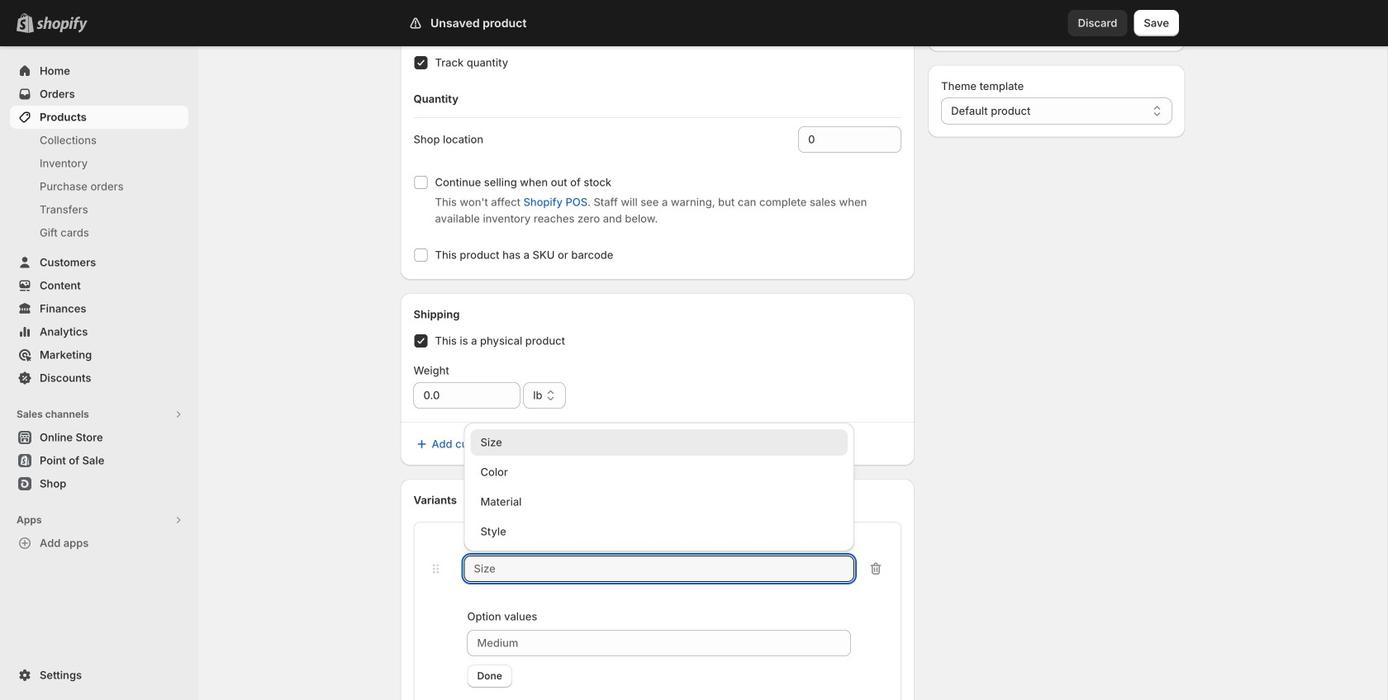 Task type: vqa. For each thing, say whether or not it's contained in the screenshot.
'list box'
yes



Task type: describe. For each thing, give the bounding box(es) containing it.
Medium text field
[[467, 631, 851, 657]]

size option
[[464, 430, 855, 456]]

Size text field
[[464, 556, 855, 583]]

0.0 text field
[[414, 383, 520, 409]]



Task type: locate. For each thing, give the bounding box(es) containing it.
shopify image
[[36, 16, 88, 33]]

None number field
[[799, 126, 877, 153]]

list box
[[464, 430, 855, 545]]



